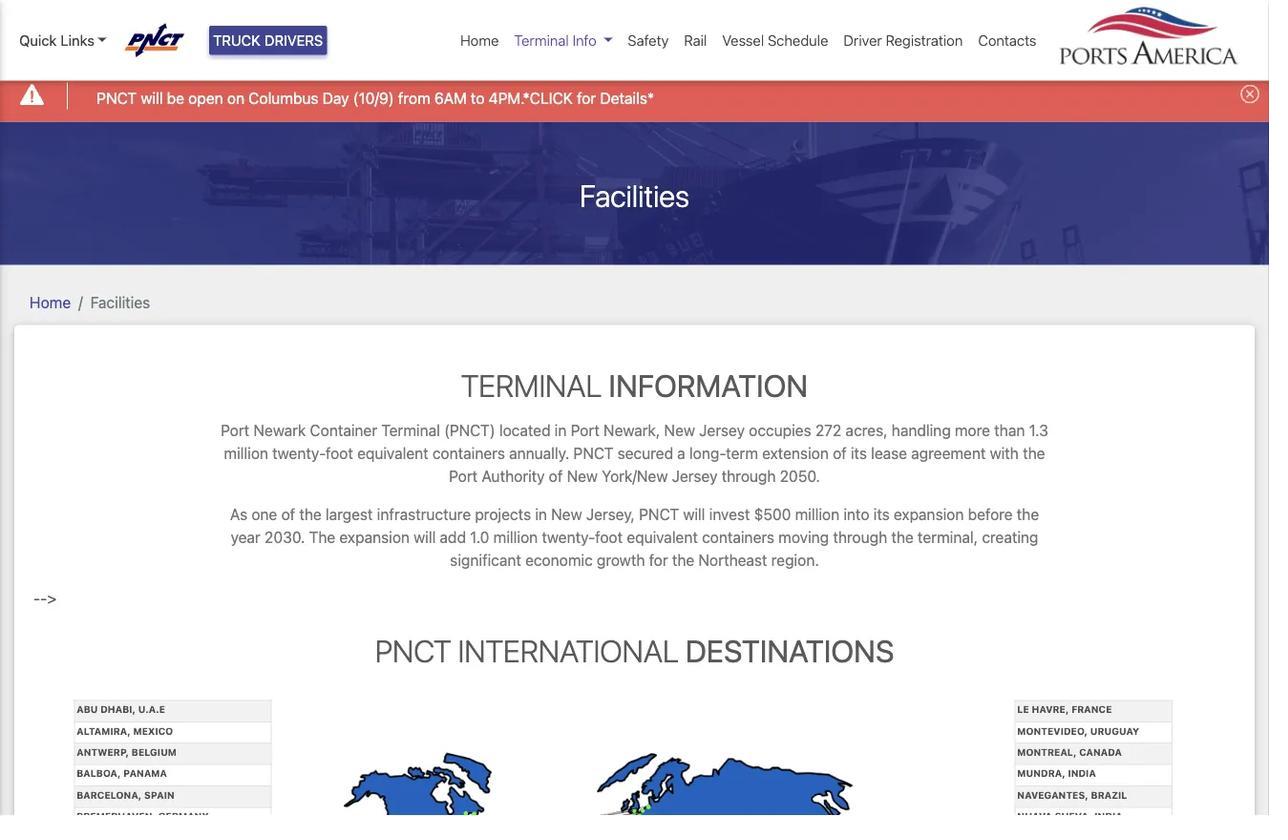 Task type: describe. For each thing, give the bounding box(es) containing it.
1 vertical spatial jersey
[[672, 467, 718, 486]]

1 horizontal spatial facilities
[[580, 177, 689, 214]]

significant
[[450, 551, 521, 570]]

canada
[[1079, 747, 1122, 758]]

as one of the largest infrastructure projects in new jersey, pnct will invest $500 million into its expansion before the year 2030. the expansion will add 1.0 million twenty-foot equivalent containers moving through the terminal, creating significant economic growth for the northeast region.
[[230, 506, 1039, 570]]

container
[[310, 422, 377, 440]]

1.0
[[470, 529, 489, 547]]

montreal, canada
[[1017, 747, 1122, 758]]

altamira, mexico
[[77, 726, 173, 737]]

pnct international destinations
[[375, 633, 894, 669]]

the up 'creating'
[[1017, 506, 1039, 524]]

abu
[[77, 704, 98, 715]]

will inside alert
[[141, 89, 163, 107]]

through inside 'as one of the largest infrastructure projects in new jersey, pnct will invest $500 million into its expansion before the year 2030. the expansion will add 1.0 million twenty-foot equivalent containers moving through the terminal, creating significant economic growth for the northeast region.'
[[833, 529, 887, 547]]

occupies
[[749, 422, 811, 440]]

term
[[726, 444, 758, 463]]

2 horizontal spatial million
[[795, 506, 839, 524]]

1.3
[[1029, 422, 1048, 440]]

$500
[[754, 506, 791, 524]]

le
[[1017, 704, 1029, 715]]

add
[[440, 529, 466, 547]]

france
[[1071, 704, 1112, 715]]

abu dhabi, u.a.e
[[77, 704, 165, 715]]

open
[[188, 89, 223, 107]]

4pm.*click
[[489, 89, 573, 107]]

more
[[955, 422, 990, 440]]

montevideo, uruguay
[[1017, 726, 1139, 737]]

as
[[230, 506, 247, 524]]

terminal inside port newark container terminal (pnct) located in port newark, new jersey occupies 272 acres, handling more than 1.3 million twenty-foot equivalent containers annually. pnct secured a long-term extension of its lease agreement with the port authority of new york/new jersey through 2050.
[[381, 422, 440, 440]]

0 vertical spatial jersey
[[699, 422, 745, 440]]

million inside port newark container terminal (pnct) located in port newark, new jersey occupies 272 acres, handling more than 1.3 million twenty-foot equivalent containers annually. pnct secured a long-term extension of its lease agreement with the port authority of new york/new jersey through 2050.
[[224, 444, 268, 463]]

driver registration link
[[836, 22, 970, 59]]

0 vertical spatial home
[[460, 32, 499, 49]]

equivalent inside port newark container terminal (pnct) located in port newark, new jersey occupies 272 acres, handling more than 1.3 million twenty-foot equivalent containers annually. pnct secured a long-term extension of its lease agreement with the port authority of new york/new jersey through 2050.
[[357, 444, 428, 463]]

pnct inside port newark container terminal (pnct) located in port newark, new jersey occupies 272 acres, handling more than 1.3 million twenty-foot equivalent containers annually. pnct secured a long-term extension of its lease agreement with the port authority of new york/new jersey through 2050.
[[573, 444, 613, 463]]

annually.
[[509, 444, 569, 463]]

a
[[677, 444, 685, 463]]

northeast
[[698, 551, 767, 570]]

before
[[968, 506, 1013, 524]]

spain
[[144, 790, 175, 801]]

columbus
[[249, 89, 318, 107]]

6am
[[434, 89, 467, 107]]

jersey,
[[586, 506, 635, 524]]

with
[[990, 444, 1019, 463]]

twenty- inside port newark container terminal (pnct) located in port newark, new jersey occupies 272 acres, handling more than 1.3 million twenty-foot equivalent containers annually. pnct secured a long-term extension of its lease agreement with the port authority of new york/new jersey through 2050.
[[272, 444, 326, 463]]

containers inside port newark container terminal (pnct) located in port newark, new jersey occupies 272 acres, handling more than 1.3 million twenty-foot equivalent containers annually. pnct secured a long-term extension of its lease agreement with the port authority of new york/new jersey through 2050.
[[432, 444, 505, 463]]

1 horizontal spatial will
[[414, 529, 436, 547]]

drivers
[[264, 32, 323, 49]]

rail link
[[676, 22, 715, 59]]

terminal info link
[[506, 22, 620, 59]]

navegantes, brazil
[[1017, 790, 1127, 801]]

-->
[[33, 590, 57, 608]]

india
[[1068, 768, 1096, 779]]

uruguay
[[1090, 726, 1139, 737]]

driver
[[844, 32, 882, 49]]

in inside port newark container terminal (pnct) located in port newark, new jersey occupies 272 acres, handling more than 1.3 million twenty-foot equivalent containers annually. pnct secured a long-term extension of its lease agreement with the port authority of new york/new jersey through 2050.
[[555, 422, 567, 440]]

its inside port newark container terminal (pnct) located in port newark, new jersey occupies 272 acres, handling more than 1.3 million twenty-foot equivalent containers annually. pnct secured a long-term extension of its lease agreement with the port authority of new york/new jersey through 2050.
[[851, 444, 867, 463]]

1 - from the left
[[33, 590, 40, 608]]

contacts
[[978, 32, 1036, 49]]

moving
[[778, 529, 829, 547]]

foot inside 'as one of the largest infrastructure projects in new jersey, pnct will invest $500 million into its expansion before the year 2030. the expansion will add 1.0 million twenty-foot equivalent containers moving through the terminal, creating significant economic growth for the northeast region.'
[[595, 529, 623, 547]]

1 vertical spatial of
[[549, 467, 563, 486]]

year
[[231, 529, 260, 547]]

handling
[[892, 422, 951, 440]]

pnct inside alert
[[97, 89, 137, 107]]

truck
[[213, 32, 261, 49]]

rail
[[684, 32, 707, 49]]

dhabi,
[[100, 704, 136, 715]]

terminal for terminal information
[[461, 367, 602, 404]]

vessel schedule link
[[715, 22, 836, 59]]

from
[[398, 89, 430, 107]]

1 vertical spatial facilities
[[90, 293, 150, 311]]

info
[[572, 32, 597, 49]]

0 horizontal spatial port
[[221, 422, 249, 440]]

terminal for terminal info
[[514, 32, 569, 49]]

driver registration
[[844, 32, 963, 49]]

brazil
[[1091, 790, 1127, 801]]

2 horizontal spatial will
[[683, 506, 705, 524]]

safety
[[628, 32, 669, 49]]

0 horizontal spatial expansion
[[339, 529, 410, 547]]

(10/9)
[[353, 89, 394, 107]]

infrastructure
[[377, 506, 471, 524]]

the left northeast
[[672, 551, 694, 570]]

invest
[[709, 506, 750, 524]]

terminal,
[[918, 529, 978, 547]]

newark
[[253, 422, 306, 440]]

secured
[[617, 444, 673, 463]]

0 vertical spatial of
[[833, 444, 847, 463]]

contacts link
[[970, 22, 1044, 59]]

mundra,
[[1017, 768, 1065, 779]]

on
[[227, 89, 245, 107]]

acres,
[[846, 422, 888, 440]]

vessel schedule
[[722, 32, 828, 49]]

panama
[[123, 768, 167, 779]]

details*
[[600, 89, 654, 107]]

for inside 'as one of the largest infrastructure projects in new jersey, pnct will invest $500 million into its expansion before the year 2030. the expansion will add 1.0 million twenty-foot equivalent containers moving through the terminal, creating significant economic growth for the northeast region.'
[[649, 551, 668, 570]]



Task type: locate. For each thing, give the bounding box(es) containing it.
1 vertical spatial its
[[873, 506, 890, 524]]

new left jersey,
[[551, 506, 582, 524]]

in inside 'as one of the largest infrastructure projects in new jersey, pnct will invest $500 million into its expansion before the year 2030. the expansion will add 1.0 million twenty-foot equivalent containers moving through the terminal, creating significant economic growth for the northeast region.'
[[535, 506, 547, 524]]

of down annually.
[[549, 467, 563, 486]]

0 vertical spatial for
[[577, 89, 596, 107]]

antwerp,
[[77, 747, 129, 758]]

will down infrastructure
[[414, 529, 436, 547]]

million up 'moving'
[[795, 506, 839, 524]]

2 vertical spatial new
[[551, 506, 582, 524]]

largest
[[326, 506, 373, 524]]

jersey up long-
[[699, 422, 745, 440]]

for inside pnct will be open on columbus day (10/9) from 6am to 4pm.*click for details* link
[[577, 89, 596, 107]]

of down 272
[[833, 444, 847, 463]]

international
[[458, 633, 679, 669]]

one
[[251, 506, 277, 524]]

containers up northeast
[[702, 529, 774, 547]]

>
[[47, 590, 57, 608]]

0 horizontal spatial of
[[281, 506, 295, 524]]

pnct will be open on columbus day (10/9) from 6am to 4pm.*click for details*
[[97, 89, 654, 107]]

for left details*
[[577, 89, 596, 107]]

0 horizontal spatial million
[[224, 444, 268, 463]]

2 horizontal spatial of
[[833, 444, 847, 463]]

1 vertical spatial for
[[649, 551, 668, 570]]

expansion down largest
[[339, 529, 410, 547]]

york/new
[[602, 467, 668, 486]]

equivalent inside 'as one of the largest infrastructure projects in new jersey, pnct will invest $500 million into its expansion before the year 2030. the expansion will add 1.0 million twenty-foot equivalent containers moving through the terminal, creating significant economic growth for the northeast region.'
[[627, 529, 698, 547]]

through inside port newark container terminal (pnct) located in port newark, new jersey occupies 272 acres, handling more than 1.3 million twenty-foot equivalent containers annually. pnct secured a long-term extension of its lease agreement with the port authority of new york/new jersey through 2050.
[[722, 467, 776, 486]]

containers down (pnct)
[[432, 444, 505, 463]]

1 horizontal spatial through
[[833, 529, 887, 547]]

rail image
[[341, 746, 928, 816]]

1 horizontal spatial million
[[493, 529, 538, 547]]

safety link
[[620, 22, 676, 59]]

terminal up located
[[461, 367, 602, 404]]

mexico
[[133, 726, 173, 737]]

than
[[994, 422, 1025, 440]]

twenty- down newark
[[272, 444, 326, 463]]

of
[[833, 444, 847, 463], [549, 467, 563, 486], [281, 506, 295, 524]]

1 vertical spatial in
[[535, 506, 547, 524]]

will
[[141, 89, 163, 107], [683, 506, 705, 524], [414, 529, 436, 547]]

expansion
[[894, 506, 964, 524], [339, 529, 410, 547]]

home link
[[453, 22, 506, 59], [30, 293, 71, 311]]

272
[[815, 422, 842, 440]]

mundra, india
[[1017, 768, 1096, 779]]

antwerp, belgium
[[77, 747, 177, 758]]

equivalent up growth
[[627, 529, 698, 547]]

1 vertical spatial containers
[[702, 529, 774, 547]]

projects
[[475, 506, 531, 524]]

new up a
[[664, 422, 695, 440]]

belgium
[[132, 747, 177, 758]]

twenty- inside 'as one of the largest infrastructure projects in new jersey, pnct will invest $500 million into its expansion before the year 2030. the expansion will add 1.0 million twenty-foot equivalent containers moving through the terminal, creating significant economic growth for the northeast region.'
[[542, 529, 595, 547]]

terminal left info
[[514, 32, 569, 49]]

0 vertical spatial its
[[851, 444, 867, 463]]

twenty-
[[272, 444, 326, 463], [542, 529, 595, 547]]

long-
[[689, 444, 726, 463]]

0 vertical spatial foot
[[326, 444, 353, 463]]

1 vertical spatial foot
[[595, 529, 623, 547]]

2 horizontal spatial port
[[571, 422, 599, 440]]

new inside 'as one of the largest infrastructure projects in new jersey, pnct will invest $500 million into its expansion before the year 2030. the expansion will add 1.0 million twenty-foot equivalent containers moving through the terminal, creating significant economic growth for the northeast region.'
[[551, 506, 582, 524]]

0 horizontal spatial its
[[851, 444, 867, 463]]

to
[[471, 89, 485, 107]]

quick
[[19, 32, 57, 49]]

information
[[609, 367, 808, 404]]

equivalent
[[357, 444, 428, 463], [627, 529, 698, 547]]

0 horizontal spatial through
[[722, 467, 776, 486]]

2 vertical spatial million
[[493, 529, 538, 547]]

terminal left (pnct)
[[381, 422, 440, 440]]

creating
[[982, 529, 1038, 547]]

of up 2030.
[[281, 506, 295, 524]]

0 horizontal spatial equivalent
[[357, 444, 428, 463]]

containers
[[432, 444, 505, 463], [702, 529, 774, 547]]

0 horizontal spatial will
[[141, 89, 163, 107]]

for right growth
[[649, 551, 668, 570]]

destinations
[[685, 633, 894, 669]]

1 horizontal spatial in
[[555, 422, 567, 440]]

located
[[499, 422, 551, 440]]

0 horizontal spatial home
[[30, 293, 71, 311]]

terminal information
[[461, 367, 808, 404]]

1 vertical spatial million
[[795, 506, 839, 524]]

port newark container terminal (pnct) located in port newark, new jersey occupies 272 acres, handling more than 1.3 million twenty-foot equivalent containers annually. pnct secured a long-term extension of its lease agreement with the port authority of new york/new jersey through 2050.
[[221, 422, 1048, 486]]

schedule
[[768, 32, 828, 49]]

of inside 'as one of the largest infrastructure projects in new jersey, pnct will invest $500 million into its expansion before the year 2030. the expansion will add 1.0 million twenty-foot equivalent containers moving through the terminal, creating significant economic growth for the northeast region.'
[[281, 506, 295, 524]]

pnct will be open on columbus day (10/9) from 6am to 4pm.*click for details* link
[[97, 87, 654, 109]]

0 vertical spatial million
[[224, 444, 268, 463]]

1 horizontal spatial expansion
[[894, 506, 964, 524]]

pnct inside 'as one of the largest infrastructure projects in new jersey, pnct will invest $500 million into its expansion before the year 2030. the expansion will add 1.0 million twenty-foot equivalent containers moving through the terminal, creating significant economic growth for the northeast region.'
[[639, 506, 679, 524]]

containers inside 'as one of the largest infrastructure projects in new jersey, pnct will invest $500 million into its expansion before the year 2030. the expansion will add 1.0 million twenty-foot equivalent containers moving through the terminal, creating significant economic growth for the northeast region.'
[[702, 529, 774, 547]]

the up the the
[[299, 506, 322, 524]]

in
[[555, 422, 567, 440], [535, 506, 547, 524]]

2 vertical spatial terminal
[[381, 422, 440, 440]]

foot inside port newark container terminal (pnct) located in port newark, new jersey occupies 272 acres, handling more than 1.3 million twenty-foot equivalent containers annually. pnct secured a long-term extension of its lease agreement with the port authority of new york/new jersey through 2050.
[[326, 444, 353, 463]]

new up jersey,
[[567, 467, 598, 486]]

0 horizontal spatial foot
[[326, 444, 353, 463]]

its inside 'as one of the largest infrastructure projects in new jersey, pnct will invest $500 million into its expansion before the year 2030. the expansion will add 1.0 million twenty-foot equivalent containers moving through the terminal, creating significant economic growth for the northeast region.'
[[873, 506, 890, 524]]

altamira,
[[77, 726, 131, 737]]

terminal inside "terminal info" link
[[514, 32, 569, 49]]

foot
[[326, 444, 353, 463], [595, 529, 623, 547]]

in up annually.
[[555, 422, 567, 440]]

1 vertical spatial will
[[683, 506, 705, 524]]

foot down container
[[326, 444, 353, 463]]

0 vertical spatial home link
[[453, 22, 506, 59]]

through
[[722, 467, 776, 486], [833, 529, 887, 547]]

1 horizontal spatial equivalent
[[627, 529, 698, 547]]

twenty- up economic
[[542, 529, 595, 547]]

truck drivers link
[[209, 26, 327, 55]]

1 horizontal spatial home link
[[453, 22, 506, 59]]

its down acres,
[[851, 444, 867, 463]]

in right projects
[[535, 506, 547, 524]]

its
[[851, 444, 867, 463], [873, 506, 890, 524]]

0 vertical spatial in
[[555, 422, 567, 440]]

barcelona, spain
[[77, 790, 175, 801]]

u.a.e
[[138, 704, 165, 715]]

0 horizontal spatial for
[[577, 89, 596, 107]]

0 vertical spatial twenty-
[[272, 444, 326, 463]]

1 horizontal spatial its
[[873, 506, 890, 524]]

2030.
[[264, 529, 305, 547]]

0 vertical spatial through
[[722, 467, 776, 486]]

will left the be
[[141, 89, 163, 107]]

terminal info
[[514, 32, 597, 49]]

through down into
[[833, 529, 887, 547]]

0 vertical spatial will
[[141, 89, 163, 107]]

be
[[167, 89, 184, 107]]

close image
[[1240, 84, 1259, 103]]

0 vertical spatial containers
[[432, 444, 505, 463]]

1 horizontal spatial port
[[449, 467, 478, 486]]

1 horizontal spatial twenty-
[[542, 529, 595, 547]]

2 vertical spatial will
[[414, 529, 436, 547]]

1 horizontal spatial of
[[549, 467, 563, 486]]

the down '1.3'
[[1023, 444, 1045, 463]]

the
[[1023, 444, 1045, 463], [299, 506, 322, 524], [1017, 506, 1039, 524], [891, 529, 914, 547], [672, 551, 694, 570]]

1 vertical spatial equivalent
[[627, 529, 698, 547]]

0 vertical spatial facilities
[[580, 177, 689, 214]]

2 vertical spatial of
[[281, 506, 295, 524]]

jersey
[[699, 422, 745, 440], [672, 467, 718, 486]]

0 vertical spatial new
[[664, 422, 695, 440]]

port down (pnct)
[[449, 467, 478, 486]]

million down projects
[[493, 529, 538, 547]]

million
[[224, 444, 268, 463], [795, 506, 839, 524], [493, 529, 538, 547]]

its right into
[[873, 506, 890, 524]]

port left newark
[[221, 422, 249, 440]]

extension
[[762, 444, 829, 463]]

agreement
[[911, 444, 986, 463]]

0 horizontal spatial in
[[535, 506, 547, 524]]

1 vertical spatial twenty-
[[542, 529, 595, 547]]

day
[[322, 89, 349, 107]]

-
[[33, 590, 40, 608], [40, 590, 47, 608]]

0 horizontal spatial home link
[[30, 293, 71, 311]]

the inside port newark container terminal (pnct) located in port newark, new jersey occupies 272 acres, handling more than 1.3 million twenty-foot equivalent containers annually. pnct secured a long-term extension of its lease agreement with the port authority of new york/new jersey through 2050.
[[1023, 444, 1045, 463]]

2 - from the left
[[40, 590, 47, 608]]

1 vertical spatial terminal
[[461, 367, 602, 404]]

1 vertical spatial home
[[30, 293, 71, 311]]

0 vertical spatial terminal
[[514, 32, 569, 49]]

barcelona,
[[77, 790, 142, 801]]

jersey down long-
[[672, 467, 718, 486]]

1 horizontal spatial foot
[[595, 529, 623, 547]]

truck drivers
[[213, 32, 323, 49]]

balboa, panama
[[77, 768, 167, 779]]

the
[[309, 529, 335, 547]]

for
[[577, 89, 596, 107], [649, 551, 668, 570]]

port left newark,
[[571, 422, 599, 440]]

into
[[843, 506, 869, 524]]

will left invest on the bottom right of page
[[683, 506, 705, 524]]

0 vertical spatial equivalent
[[357, 444, 428, 463]]

quick links
[[19, 32, 94, 49]]

1 horizontal spatial containers
[[702, 529, 774, 547]]

expansion up terminal,
[[894, 506, 964, 524]]

0 vertical spatial expansion
[[894, 506, 964, 524]]

region.
[[771, 551, 819, 570]]

port
[[221, 422, 249, 440], [571, 422, 599, 440], [449, 467, 478, 486]]

le havre, france
[[1017, 704, 1112, 715]]

million down newark
[[224, 444, 268, 463]]

equivalent down container
[[357, 444, 428, 463]]

1 vertical spatial new
[[567, 467, 598, 486]]

0 horizontal spatial twenty-
[[272, 444, 326, 463]]

1 vertical spatial through
[[833, 529, 887, 547]]

through down term
[[722, 467, 776, 486]]

pnct will be open on columbus day (10/9) from 6am to 4pm.*click for details* alert
[[0, 70, 1269, 122]]

home
[[460, 32, 499, 49], [30, 293, 71, 311]]

montevideo,
[[1017, 726, 1088, 737]]

1 horizontal spatial home
[[460, 32, 499, 49]]

1 vertical spatial expansion
[[339, 529, 410, 547]]

1 horizontal spatial for
[[649, 551, 668, 570]]

0 horizontal spatial facilities
[[90, 293, 150, 311]]

foot down jersey,
[[595, 529, 623, 547]]

1 vertical spatial home link
[[30, 293, 71, 311]]

montreal,
[[1017, 747, 1077, 758]]

the left terminal,
[[891, 529, 914, 547]]

0 horizontal spatial containers
[[432, 444, 505, 463]]



Task type: vqa. For each thing, say whether or not it's contained in the screenshot.
Maersk associated with MAERSK SKARSTIND
no



